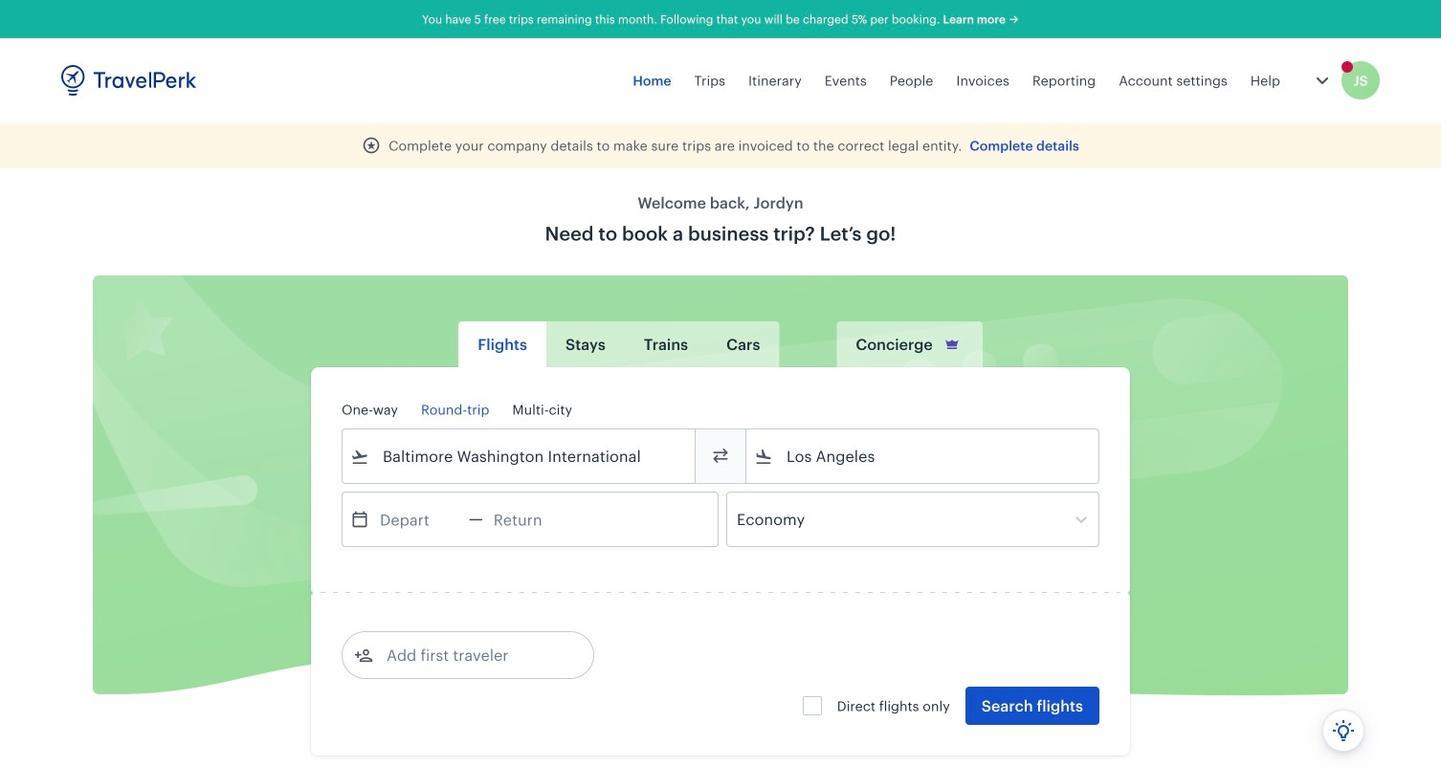 Task type: describe. For each thing, give the bounding box(es) containing it.
Return text field
[[483, 493, 583, 546]]

Depart text field
[[369, 493, 469, 546]]



Task type: vqa. For each thing, say whether or not it's contained in the screenshot.
Move forward to switch to the next month. icon
no



Task type: locate. For each thing, give the bounding box(es) containing it.
Add first traveler search field
[[373, 640, 572, 671]]

From search field
[[369, 441, 670, 472]]

To search field
[[773, 441, 1074, 472]]



